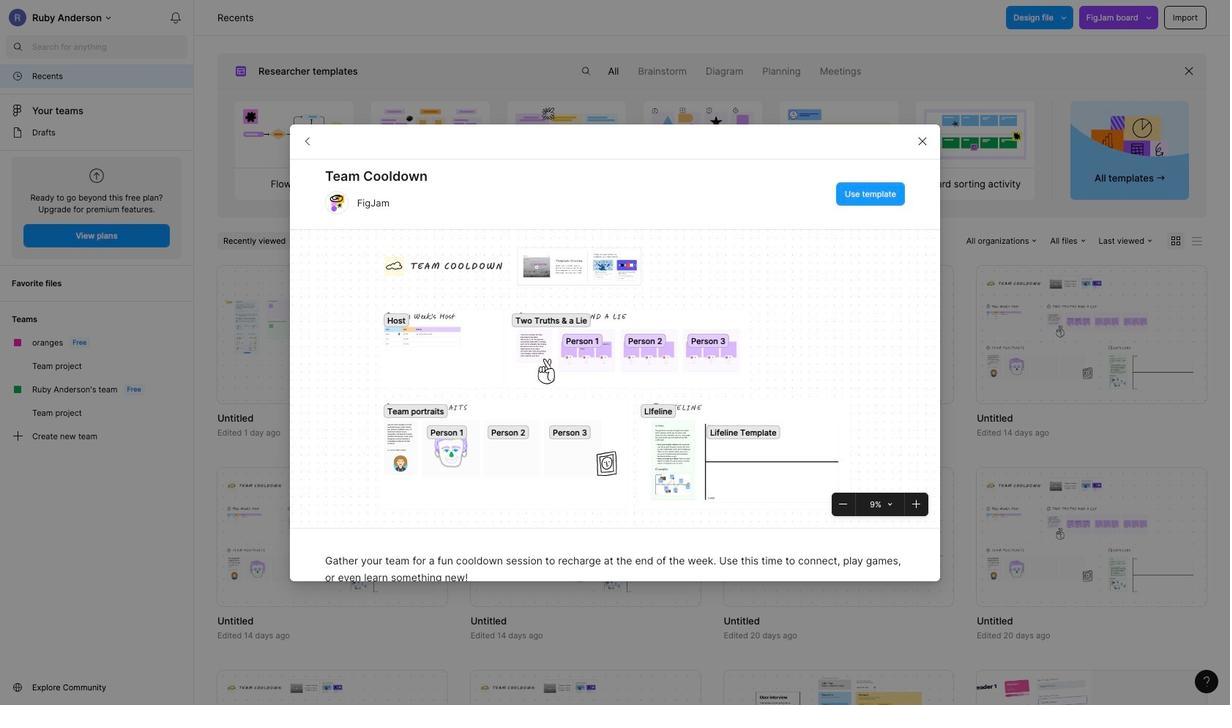 Task type: vqa. For each thing, say whether or not it's contained in the screenshot.
bottom 'search 32' image
yes



Task type: describe. For each thing, give the bounding box(es) containing it.
1 horizontal spatial search 32 image
[[574, 59, 598, 83]]

bell 32 image
[[164, 6, 187, 29]]

community 16 image
[[12, 682, 23, 693]]

flow chart image
[[235, 101, 353, 167]]

user interview image
[[780, 101, 898, 167]]

brainstorm crazy 8s image
[[644, 101, 762, 167]]

page 16 image
[[12, 127, 23, 138]]

card sorting activity image
[[916, 101, 1034, 167]]

0 horizontal spatial search 32 image
[[6, 35, 29, 59]]



Task type: locate. For each thing, give the bounding box(es) containing it.
project retrospective image
[[508, 101, 626, 167]]

dialog
[[290, 124, 940, 705]]

Search for anything text field
[[32, 41, 187, 53]]

untitled cell
[[217, 266, 447, 445], [471, 266, 700, 445], [724, 266, 954, 445], [977, 266, 1207, 445], [217, 468, 447, 647], [471, 468, 700, 647], [724, 468, 954, 647], [977, 468, 1207, 647]]

search 32 image
[[6, 35, 29, 59], [574, 59, 598, 83]]

1 vertical spatial search 32 image
[[574, 59, 598, 83]]

search 32 image up recent 16 icon
[[6, 35, 29, 59]]

quarterly brainstorm image
[[371, 101, 490, 167]]

recent 16 image
[[12, 70, 23, 82]]

0 vertical spatial search 32 image
[[6, 35, 29, 59]]

thumbnail image
[[217, 266, 447, 404], [471, 266, 700, 404], [724, 266, 954, 404], [977, 266, 1207, 404], [217, 468, 447, 606], [471, 468, 700, 606], [724, 468, 954, 606], [977, 468, 1207, 606], [217, 670, 447, 705], [471, 670, 700, 705], [724, 670, 954, 705], [977, 670, 1207, 705]]

select zoom level image
[[888, 502, 893, 506]]

see all all templates image
[[1091, 115, 1168, 166]]

grid
[[194, 264, 1230, 705]]

search 32 image up project retrospective image
[[574, 59, 598, 83]]



